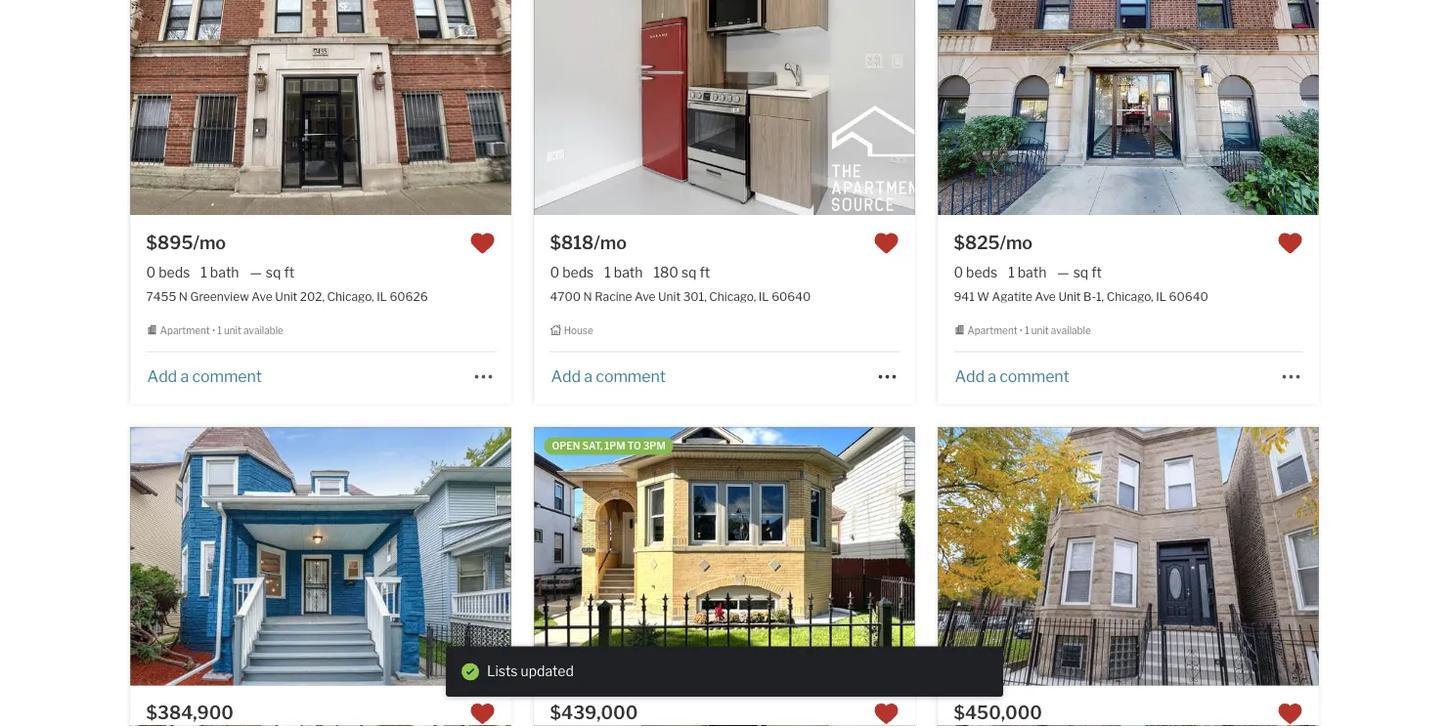 Task type: locate. For each thing, give the bounding box(es) containing it.
1 horizontal spatial /mo
[[594, 232, 627, 253]]

0 horizontal spatial —
[[250, 264, 262, 281]]

a for $818
[[584, 367, 593, 386]]

$825
[[954, 232, 1000, 253]]

180
[[654, 264, 679, 281]]

1 il from the left
[[377, 289, 387, 303]]

add a comment button down greenview
[[146, 367, 263, 386]]

1 horizontal spatial a
[[584, 367, 593, 386]]

available down 7455 n greenview ave unit 202, chicago, il 60626
[[243, 325, 283, 337]]

apartment
[[160, 325, 210, 337], [968, 325, 1018, 337]]

bath for $895 /mo
[[210, 264, 239, 281]]

favorite button image for $818
[[874, 231, 899, 256]]

1 bath
[[201, 264, 239, 281], [605, 264, 643, 281], [1008, 264, 1047, 281]]

add a comment button for $825
[[954, 367, 1071, 386]]

0 horizontal spatial 1 bath
[[201, 264, 239, 281]]

0 up 4700 at the top
[[550, 264, 560, 281]]

1 horizontal spatial •
[[1020, 325, 1023, 337]]

3 add a comment from the left
[[955, 367, 1070, 386]]

add
[[147, 367, 177, 386], [551, 367, 581, 386], [955, 367, 985, 386]]

180 sq ft
[[654, 264, 710, 281]]

0 up 941
[[954, 264, 963, 281]]

60640
[[772, 289, 811, 303], [1169, 289, 1208, 304]]

1 horizontal spatial bath
[[614, 264, 643, 281]]

/mo up racine
[[594, 232, 627, 253]]

2 — from the left
[[1058, 264, 1070, 281]]

chicago, right 1,
[[1107, 289, 1154, 304]]

1 unit from the left
[[224, 325, 241, 337]]

lists updated section
[[446, 647, 1003, 697]]

1 0 from the left
[[146, 264, 156, 281]]

0 horizontal spatial bath
[[210, 264, 239, 281]]

beds up "w"
[[966, 264, 998, 281]]

2 horizontal spatial comment
[[1000, 367, 1070, 386]]

60640 right 1,
[[1169, 289, 1208, 304]]

0 horizontal spatial n
[[179, 289, 188, 303]]

beds
[[159, 264, 190, 281], [562, 264, 594, 281], [966, 264, 998, 281]]

0 horizontal spatial sq
[[266, 264, 281, 281]]

comment up to
[[596, 367, 666, 386]]

2 a from the left
[[584, 367, 593, 386]]

1 /mo from the left
[[193, 232, 226, 253]]

301,
[[683, 289, 707, 303]]

1 available from the left
[[243, 325, 283, 337]]

comment
[[192, 367, 262, 386], [596, 367, 666, 386], [1000, 367, 1070, 386]]

$895
[[146, 232, 193, 253]]

ave
[[252, 289, 273, 303], [635, 289, 656, 303], [1035, 289, 1056, 304]]

add down 941
[[955, 367, 985, 386]]

4700
[[550, 289, 581, 303]]

1 horizontal spatial add
[[551, 367, 581, 386]]

sat,
[[582, 440, 603, 452]]

60640 right 301,
[[772, 289, 811, 303]]

available down 941 w agatite ave unit b-1, chicago, il 60640
[[1051, 325, 1091, 337]]

1 ft from the left
[[284, 264, 294, 281]]

favorite button image
[[874, 231, 899, 256], [1278, 702, 1303, 727]]

2 horizontal spatial chicago,
[[1107, 289, 1154, 304]]

2 horizontal spatial ft
[[1092, 264, 1102, 281]]

1 — sq ft from the left
[[250, 264, 294, 281]]

— sq ft up 7455 n greenview ave unit 202, chicago, il 60626
[[250, 264, 294, 281]]

1 apartment from the left
[[160, 325, 210, 337]]

3 0 from the left
[[954, 264, 963, 281]]

2 il from the left
[[759, 289, 769, 303]]

• down agatite
[[1020, 325, 1023, 337]]

favorite button image for $825
[[1278, 231, 1303, 256]]

2 apartment from the left
[[968, 325, 1018, 337]]

0 up 7455
[[146, 264, 156, 281]]

apartment • 1 unit available
[[160, 325, 283, 337], [968, 325, 1091, 337]]

ft up 301,
[[700, 264, 710, 281]]

1 apartment • 1 unit available from the left
[[160, 325, 283, 337]]

— up 7455 n greenview ave unit 202, chicago, il 60626
[[250, 264, 262, 281]]

unit down 180
[[658, 289, 681, 303]]

— up 941 w agatite ave unit b-1, chicago, il 60640
[[1058, 264, 1070, 281]]

2 horizontal spatial beds
[[966, 264, 998, 281]]

1 bath for $895 /mo
[[201, 264, 239, 281]]

open sat, 1pm to 3pm
[[552, 440, 666, 452]]

apartment down 7455
[[160, 325, 210, 337]]

unit down agatite
[[1032, 325, 1049, 337]]

2 60640 from the left
[[1169, 289, 1208, 304]]

3 1 bath from the left
[[1008, 264, 1047, 281]]

0 beds up 7455
[[146, 264, 190, 281]]

unit left 202,
[[275, 289, 298, 303]]

unit
[[275, 289, 298, 303], [658, 289, 681, 303], [1059, 289, 1081, 304]]

1 bath up greenview
[[201, 264, 239, 281]]

3 add from the left
[[955, 367, 985, 386]]

2 horizontal spatial add a comment button
[[954, 367, 1071, 386]]

sq up 941 w agatite ave unit b-1, chicago, il 60640
[[1073, 264, 1089, 281]]

2 ave from the left
[[635, 289, 656, 303]]

2 beds from the left
[[562, 264, 594, 281]]

0 horizontal spatial available
[[243, 325, 283, 337]]

0 for $825
[[954, 264, 963, 281]]

1 horizontal spatial apartment
[[968, 325, 1018, 337]]

1 up greenview
[[201, 264, 207, 281]]

0 horizontal spatial 60640
[[772, 289, 811, 303]]

0 beds for $895
[[146, 264, 190, 281]]

1 vertical spatial favorite button image
[[1278, 702, 1303, 727]]

2 bath from the left
[[614, 264, 643, 281]]

1 horizontal spatial — sq ft
[[1058, 264, 1102, 281]]

favorite button checkbox for $818 /mo
[[874, 231, 899, 256]]

3 comment from the left
[[1000, 367, 1070, 386]]

racine
[[595, 289, 632, 303]]

favorite button checkbox
[[874, 231, 899, 256], [1278, 231, 1303, 256], [1278, 702, 1303, 727]]

3 0 beds from the left
[[954, 264, 998, 281]]

1 horizontal spatial n
[[583, 289, 592, 303]]

1 ave from the left
[[252, 289, 273, 303]]

— for $895 /mo
[[250, 264, 262, 281]]

1 horizontal spatial —
[[1058, 264, 1070, 281]]

1 for $895
[[201, 264, 207, 281]]

0 beds
[[146, 264, 190, 281], [550, 264, 594, 281], [954, 264, 998, 281]]

2 apartment • 1 unit available from the left
[[968, 325, 1091, 337]]

add a comment down agatite
[[955, 367, 1070, 386]]

2 add a comment from the left
[[551, 367, 666, 386]]

1 horizontal spatial beds
[[562, 264, 594, 281]]

0 beds up "w"
[[954, 264, 998, 281]]

il
[[377, 289, 387, 303], [759, 289, 769, 303], [1156, 289, 1167, 304]]

2 horizontal spatial add a comment
[[955, 367, 1070, 386]]

0 horizontal spatial ave
[[252, 289, 273, 303]]

—
[[250, 264, 262, 281], [1058, 264, 1070, 281]]

ft for $825 /mo
[[1092, 264, 1102, 281]]

bath
[[210, 264, 239, 281], [614, 264, 643, 281], [1018, 264, 1047, 281]]

/mo up greenview
[[193, 232, 226, 253]]

3 /mo from the left
[[1000, 232, 1033, 253]]

photo of 3305 w chicago ave, chicago, il 60651 image
[[938, 428, 1319, 686]]

0 beds up 4700 at the top
[[550, 264, 594, 281]]

— sq ft up 941 w agatite ave unit b-1, chicago, il 60640
[[1058, 264, 1102, 281]]

1
[[201, 264, 207, 281], [605, 264, 611, 281], [1008, 264, 1015, 281], [217, 325, 222, 337], [1025, 325, 1029, 337]]

sq right 180
[[682, 264, 697, 281]]

apartment for $825
[[968, 325, 1018, 337]]

2 horizontal spatial bath
[[1018, 264, 1047, 281]]

1 add a comment from the left
[[147, 367, 262, 386]]

2 horizontal spatial 0 beds
[[954, 264, 998, 281]]

add down 7455
[[147, 367, 177, 386]]

unit for $895 /mo
[[275, 289, 298, 303]]

1 a from the left
[[180, 367, 189, 386]]

0
[[146, 264, 156, 281], [550, 264, 560, 281], [954, 264, 963, 281]]

1 0 beds from the left
[[146, 264, 190, 281]]

add down house
[[551, 367, 581, 386]]

comment down greenview
[[192, 367, 262, 386]]

greenview
[[190, 289, 249, 303]]

— for $825 /mo
[[1058, 264, 1070, 281]]

1 comment from the left
[[192, 367, 262, 386]]

1 horizontal spatial add a comment
[[551, 367, 666, 386]]

1 1 bath from the left
[[201, 264, 239, 281]]

/mo up agatite
[[1000, 232, 1033, 253]]

unit for $825 /mo
[[1059, 289, 1081, 304]]

2 horizontal spatial 0
[[954, 264, 963, 281]]

1 up agatite
[[1008, 264, 1015, 281]]

941 w agatite ave unit b-1, chicago, il 60640
[[954, 289, 1208, 304]]

n right 4700 at the top
[[583, 289, 592, 303]]

3 sq from the left
[[1073, 264, 1089, 281]]

1 horizontal spatial 60640
[[1169, 289, 1208, 304]]

2 comment from the left
[[596, 367, 666, 386]]

chicago, right 301,
[[709, 289, 756, 303]]

• down greenview
[[212, 325, 215, 337]]

3 il from the left
[[1156, 289, 1167, 304]]

/mo for $895
[[193, 232, 226, 253]]

favorite button checkbox for $384,900
[[470, 702, 495, 727]]

1 unit from the left
[[275, 289, 298, 303]]

1 up racine
[[605, 264, 611, 281]]

2 horizontal spatial unit
[[1059, 289, 1081, 304]]

2 available from the left
[[1051, 325, 1091, 337]]

941
[[954, 289, 975, 304]]

1 horizontal spatial add a comment button
[[550, 367, 667, 386]]

bath up greenview
[[210, 264, 239, 281]]

ave for $818 /mo
[[635, 289, 656, 303]]

sq
[[266, 264, 281, 281], [682, 264, 697, 281], [1073, 264, 1089, 281]]

1 bath from the left
[[210, 264, 239, 281]]

favorite button checkbox for $439,000
[[874, 702, 899, 727]]

add for $895 /mo
[[147, 367, 177, 386]]

0 horizontal spatial add a comment
[[147, 367, 262, 386]]

0 horizontal spatial add
[[147, 367, 177, 386]]

2 unit from the left
[[1032, 325, 1049, 337]]

2 — sq ft from the left
[[1058, 264, 1102, 281]]

3 ave from the left
[[1035, 289, 1056, 304]]

ave right greenview
[[252, 289, 273, 303]]

ave right agatite
[[1035, 289, 1056, 304]]

ave for $895 /mo
[[252, 289, 273, 303]]

apartment • 1 unit available for $895 /mo
[[160, 325, 283, 337]]

il for $818 /mo
[[759, 289, 769, 303]]

2 add a comment button from the left
[[550, 367, 667, 386]]

1 chicago, from the left
[[327, 289, 374, 303]]

1 bath up racine
[[605, 264, 643, 281]]

2 1 bath from the left
[[605, 264, 643, 281]]

0 horizontal spatial add a comment button
[[146, 367, 263, 386]]

add a comment for $825
[[955, 367, 1070, 386]]

ft up 7455 n greenview ave unit 202, chicago, il 60626
[[284, 264, 294, 281]]

favorite button image
[[470, 231, 495, 256], [1278, 231, 1303, 256], [470, 702, 495, 727], [874, 702, 899, 727]]

0 horizontal spatial 0
[[146, 264, 156, 281]]

1 horizontal spatial 0 beds
[[550, 264, 594, 281]]

n right 7455
[[179, 289, 188, 303]]

unit
[[224, 325, 241, 337], [1032, 325, 1049, 337]]

0 horizontal spatial apartment
[[160, 325, 210, 337]]

il right 1,
[[1156, 289, 1167, 304]]

il right 301,
[[759, 289, 769, 303]]

1,
[[1096, 289, 1104, 304]]

1 add a comment button from the left
[[146, 367, 263, 386]]

apartment • 1 unit available down greenview
[[160, 325, 283, 337]]

1 horizontal spatial unit
[[1032, 325, 1049, 337]]

1 down agatite
[[1025, 325, 1029, 337]]

2 horizontal spatial sq
[[1073, 264, 1089, 281]]

chicago, right 202,
[[327, 289, 374, 303]]

2 horizontal spatial il
[[1156, 289, 1167, 304]]

1 horizontal spatial unit
[[658, 289, 681, 303]]

0 horizontal spatial — sq ft
[[250, 264, 294, 281]]

0 horizontal spatial chicago,
[[327, 289, 374, 303]]

1 horizontal spatial favorite button image
[[1278, 702, 1303, 727]]

sq up 7455 n greenview ave unit 202, chicago, il 60626
[[266, 264, 281, 281]]

ave right racine
[[635, 289, 656, 303]]

1 horizontal spatial comment
[[596, 367, 666, 386]]

n
[[179, 289, 188, 303], [583, 289, 592, 303]]

2 chicago, from the left
[[709, 289, 756, 303]]

2 n from the left
[[583, 289, 592, 303]]

1 n from the left
[[179, 289, 188, 303]]

2 /mo from the left
[[594, 232, 627, 253]]

3 add a comment button from the left
[[954, 367, 1071, 386]]

3 ft from the left
[[1092, 264, 1102, 281]]

unit down greenview
[[224, 325, 241, 337]]

il left 60626 in the top left of the page
[[377, 289, 387, 303]]

sq for $895 /mo
[[266, 264, 281, 281]]

1 bath for $818 /mo
[[605, 264, 643, 281]]

1 horizontal spatial ft
[[700, 264, 710, 281]]

0 horizontal spatial •
[[212, 325, 215, 337]]

beds up 7455
[[159, 264, 190, 281]]

apartment down "w"
[[968, 325, 1018, 337]]

0 horizontal spatial unit
[[224, 325, 241, 337]]

1 — from the left
[[250, 264, 262, 281]]

1 horizontal spatial available
[[1051, 325, 1091, 337]]

2 unit from the left
[[658, 289, 681, 303]]

0 beds for $818
[[550, 264, 594, 281]]

0 horizontal spatial /mo
[[193, 232, 226, 253]]

1 for $818
[[605, 264, 611, 281]]

available
[[243, 325, 283, 337], [1051, 325, 1091, 337]]

0 vertical spatial favorite button image
[[874, 231, 899, 256]]

1 bath up agatite
[[1008, 264, 1047, 281]]

add a comment down greenview
[[147, 367, 262, 386]]

3 unit from the left
[[1059, 289, 1081, 304]]

2 0 beds from the left
[[550, 264, 594, 281]]

1 horizontal spatial apartment • 1 unit available
[[968, 325, 1091, 337]]

unit for $818 /mo
[[658, 289, 681, 303]]

0 horizontal spatial beds
[[159, 264, 190, 281]]

unit left b-
[[1059, 289, 1081, 304]]

photo of 852 n lorel ave, chicago, il 60651 image
[[131, 428, 511, 686]]

7455 n greenview ave unit 202, chicago, il 60626
[[146, 289, 428, 303]]

$818 /mo
[[550, 232, 627, 253]]

0 for $818
[[550, 264, 560, 281]]

2 horizontal spatial 1 bath
[[1008, 264, 1047, 281]]

add a comment down house
[[551, 367, 666, 386]]

— sq ft
[[250, 264, 294, 281], [1058, 264, 1102, 281]]

2 0 from the left
[[550, 264, 560, 281]]

add a comment
[[147, 367, 262, 386], [551, 367, 666, 386], [955, 367, 1070, 386]]

2 sq from the left
[[682, 264, 697, 281]]

0 horizontal spatial favorite button image
[[874, 231, 899, 256]]

2 horizontal spatial add
[[955, 367, 985, 386]]

apartment • 1 unit available down agatite
[[968, 325, 1091, 337]]

0 horizontal spatial unit
[[275, 289, 298, 303]]

2 ft from the left
[[700, 264, 710, 281]]

2 horizontal spatial /mo
[[1000, 232, 1033, 253]]

$439,000
[[550, 703, 638, 724]]

comment down agatite
[[1000, 367, 1070, 386]]

bath for $825 /mo
[[1018, 264, 1047, 281]]

ft
[[284, 264, 294, 281], [700, 264, 710, 281], [1092, 264, 1102, 281]]

— sq ft for $895 /mo
[[250, 264, 294, 281]]

202,
[[300, 289, 325, 303]]

3 beds from the left
[[966, 264, 998, 281]]

0 horizontal spatial ft
[[284, 264, 294, 281]]

b-
[[1084, 289, 1096, 304]]

a
[[180, 367, 189, 386], [584, 367, 593, 386], [988, 367, 997, 386]]

comment for $825 /mo
[[1000, 367, 1070, 386]]

0 horizontal spatial a
[[180, 367, 189, 386]]

bath up agatite
[[1018, 264, 1047, 281]]

3 a from the left
[[988, 367, 997, 386]]

1 sq from the left
[[266, 264, 281, 281]]

1 • from the left
[[212, 325, 215, 337]]

0 horizontal spatial il
[[377, 289, 387, 303]]

•
[[212, 325, 215, 337], [1020, 325, 1023, 337]]

chicago,
[[327, 289, 374, 303], [709, 289, 756, 303], [1107, 289, 1154, 304]]

1 horizontal spatial 0
[[550, 264, 560, 281]]

available for $825 /mo
[[1051, 325, 1091, 337]]

0 horizontal spatial 0 beds
[[146, 264, 190, 281]]

1 horizontal spatial ave
[[635, 289, 656, 303]]

1 horizontal spatial sq
[[682, 264, 697, 281]]

/mo
[[193, 232, 226, 253], [594, 232, 627, 253], [1000, 232, 1033, 253]]

bath up racine
[[614, 264, 643, 281]]

1 horizontal spatial chicago,
[[709, 289, 756, 303]]

favorite button image for $450,000
[[1278, 702, 1303, 727]]

3 bath from the left
[[1018, 264, 1047, 281]]

2 horizontal spatial ave
[[1035, 289, 1056, 304]]

favorite button checkbox
[[470, 231, 495, 256], [470, 702, 495, 727], [874, 702, 899, 727]]

0 horizontal spatial apartment • 1 unit available
[[160, 325, 283, 337]]

2 horizontal spatial a
[[988, 367, 997, 386]]

add a comment button down house
[[550, 367, 667, 386]]

beds up 4700 at the top
[[562, 264, 594, 281]]

0 horizontal spatial comment
[[192, 367, 262, 386]]

1 beds from the left
[[159, 264, 190, 281]]

2 • from the left
[[1020, 325, 1023, 337]]

1 add from the left
[[147, 367, 177, 386]]

$384,900
[[146, 703, 234, 724]]

add a comment button down agatite
[[954, 367, 1071, 386]]

photo of 941 w agatite ave unit b-1, chicago, il 60640 image
[[938, 0, 1319, 215]]

photo of 1308 n waller ave, chicago, il 60651 image
[[534, 428, 915, 686]]

1 horizontal spatial il
[[759, 289, 769, 303]]

ft up 1,
[[1092, 264, 1102, 281]]

1 horizontal spatial 1 bath
[[605, 264, 643, 281]]

add a comment button
[[146, 367, 263, 386], [550, 367, 667, 386], [954, 367, 1071, 386]]

updated
[[521, 664, 574, 680]]

w
[[977, 289, 990, 304]]

2 add from the left
[[551, 367, 581, 386]]



Task type: describe. For each thing, give the bounding box(es) containing it.
add a comment button for $895
[[146, 367, 263, 386]]

bath for $818 /mo
[[614, 264, 643, 281]]

agatite
[[992, 289, 1033, 304]]

open
[[552, 440, 580, 452]]

ave for $825 /mo
[[1035, 289, 1056, 304]]

beds for $818
[[562, 264, 594, 281]]

chicago, for $895 /mo
[[327, 289, 374, 303]]

/mo for $818
[[594, 232, 627, 253]]

add a comment for $818
[[551, 367, 666, 386]]

• for $895 /mo
[[212, 325, 215, 337]]

$825 /mo
[[954, 232, 1033, 253]]

comment for $818 /mo
[[596, 367, 666, 386]]

n for $818
[[583, 289, 592, 303]]

ft for $895 /mo
[[284, 264, 294, 281]]

$818
[[550, 232, 594, 253]]

$895 /mo
[[146, 232, 226, 253]]

il for $895 /mo
[[377, 289, 387, 303]]

photo of 4700 n racine ave unit 301, chicago, il 60640 image
[[534, 0, 915, 215]]

beds for $895
[[159, 264, 190, 281]]

3 chicago, from the left
[[1107, 289, 1154, 304]]

add for $818 /mo
[[551, 367, 581, 386]]

lists updated
[[487, 664, 574, 680]]

0 beds for $825
[[954, 264, 998, 281]]

60626
[[390, 289, 428, 303]]

add a comment button for $818
[[550, 367, 667, 386]]

favorite button image for $384,900
[[470, 702, 495, 727]]

favorite button image for $439,000
[[874, 702, 899, 727]]

sq for $825 /mo
[[1073, 264, 1089, 281]]

add for $825 /mo
[[955, 367, 985, 386]]

1 bath for $825 /mo
[[1008, 264, 1047, 281]]

to
[[628, 440, 641, 452]]

$450,000
[[954, 703, 1042, 724]]

1pm
[[605, 440, 626, 452]]

chicago, for $818 /mo
[[709, 289, 756, 303]]

comment for $895 /mo
[[192, 367, 262, 386]]

add a comment for $895
[[147, 367, 262, 386]]

beds for $825
[[966, 264, 998, 281]]

4700 n racine ave unit 301, chicago, il 60640
[[550, 289, 811, 303]]

— sq ft for $825 /mo
[[1058, 264, 1102, 281]]

favorite button image for $895
[[470, 231, 495, 256]]

available for $895 /mo
[[243, 325, 283, 337]]

unit for $825 /mo
[[1032, 325, 1049, 337]]

n for $895
[[179, 289, 188, 303]]

photo of 7455 n greenview ave unit 202, chicago, il 60626 image
[[131, 0, 511, 215]]

1 60640 from the left
[[772, 289, 811, 303]]

favorite button checkbox for $895
[[470, 231, 495, 256]]

1 down greenview
[[217, 325, 222, 337]]

apartment for $895
[[160, 325, 210, 337]]

7455
[[146, 289, 176, 303]]

apartment • 1 unit available for $825 /mo
[[968, 325, 1091, 337]]

unit for $895 /mo
[[224, 325, 241, 337]]

3pm
[[643, 440, 666, 452]]

1 for $825
[[1008, 264, 1015, 281]]

/mo for $825
[[1000, 232, 1033, 253]]

a for $825
[[988, 367, 997, 386]]

house
[[564, 325, 593, 337]]

lists
[[487, 664, 518, 680]]

0 for $895
[[146, 264, 156, 281]]

favorite button checkbox for $825 /mo
[[1278, 231, 1303, 256]]

• for $825 /mo
[[1020, 325, 1023, 337]]

a for $895
[[180, 367, 189, 386]]



Task type: vqa. For each thing, say whether or not it's contained in the screenshot.
OPEN
yes



